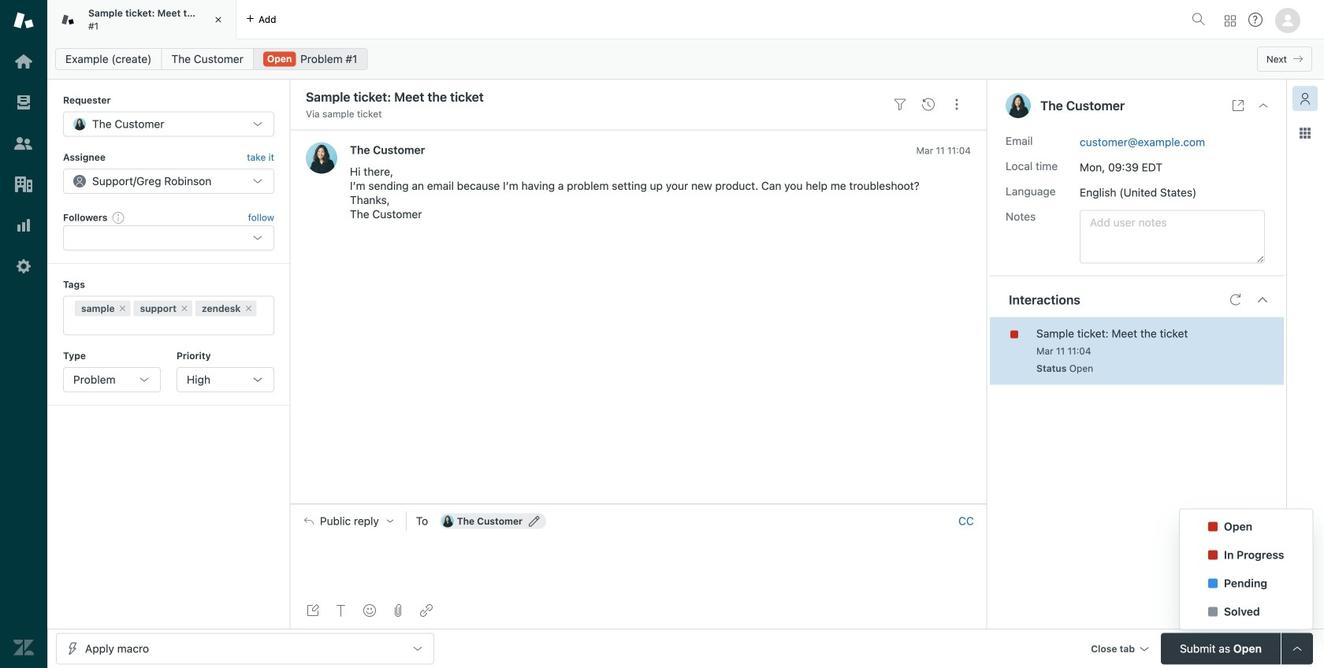 Task type: locate. For each thing, give the bounding box(es) containing it.
ticket actions image
[[951, 98, 963, 111]]

get started image
[[13, 51, 34, 72]]

add link (cmd k) image
[[420, 605, 433, 617]]

hide composer image
[[632, 498, 645, 511]]

Mar 11 11:04 text field
[[916, 145, 971, 156], [1037, 346, 1092, 357]]

main element
[[0, 0, 47, 669]]

user image
[[1006, 93, 1031, 118]]

0 vertical spatial close image
[[211, 12, 226, 28]]

tab
[[47, 0, 237, 39]]

apps image
[[1299, 127, 1312, 140]]

edit user image
[[529, 516, 540, 527]]

1 horizontal spatial mar 11 11:04 text field
[[1037, 346, 1092, 357]]

Add user notes text field
[[1080, 210, 1265, 264]]

2 remove image from the left
[[244, 304, 253, 313]]

customer@example.com image
[[441, 515, 454, 528]]

get help image
[[1249, 13, 1263, 27]]

close image
[[211, 12, 226, 28], [1258, 99, 1270, 112]]

remove image
[[118, 304, 127, 313]]

admin image
[[13, 256, 34, 277]]

1 horizontal spatial remove image
[[244, 304, 253, 313]]

views image
[[13, 92, 34, 113]]

1 vertical spatial mar 11 11:04 text field
[[1037, 346, 1092, 357]]

0 horizontal spatial mar 11 11:04 text field
[[916, 145, 971, 156]]

info on adding followers image
[[112, 211, 125, 224]]

filter image
[[894, 98, 907, 111]]

0 horizontal spatial remove image
[[180, 304, 189, 313]]

remove image
[[180, 304, 189, 313], [244, 304, 253, 313]]

zendesk products image
[[1225, 15, 1236, 26]]

customer context image
[[1299, 92, 1312, 105]]

view more details image
[[1232, 99, 1245, 112]]

0 horizontal spatial close image
[[211, 12, 226, 28]]

secondary element
[[47, 43, 1325, 75]]

1 vertical spatial close image
[[1258, 99, 1270, 112]]



Task type: vqa. For each thing, say whether or not it's contained in the screenshot.
third heading from the bottom
no



Task type: describe. For each thing, give the bounding box(es) containing it.
Subject field
[[303, 88, 883, 106]]

draft mode image
[[307, 605, 319, 617]]

events image
[[922, 98, 935, 111]]

close image inside tabs tab list
[[211, 12, 226, 28]]

format text image
[[335, 605, 348, 617]]

displays possible ticket submission types image
[[1291, 643, 1304, 656]]

add attachment image
[[392, 605, 404, 617]]

reporting image
[[13, 215, 34, 236]]

1 horizontal spatial close image
[[1258, 99, 1270, 112]]

organizations image
[[13, 174, 34, 195]]

0 vertical spatial mar 11 11:04 text field
[[916, 145, 971, 156]]

customers image
[[13, 133, 34, 154]]

zendesk image
[[13, 638, 34, 658]]

tabs tab list
[[47, 0, 1186, 39]]

zendesk support image
[[13, 10, 34, 31]]

insert emojis image
[[363, 605, 376, 617]]

avatar image
[[306, 142, 337, 174]]

1 remove image from the left
[[180, 304, 189, 313]]



